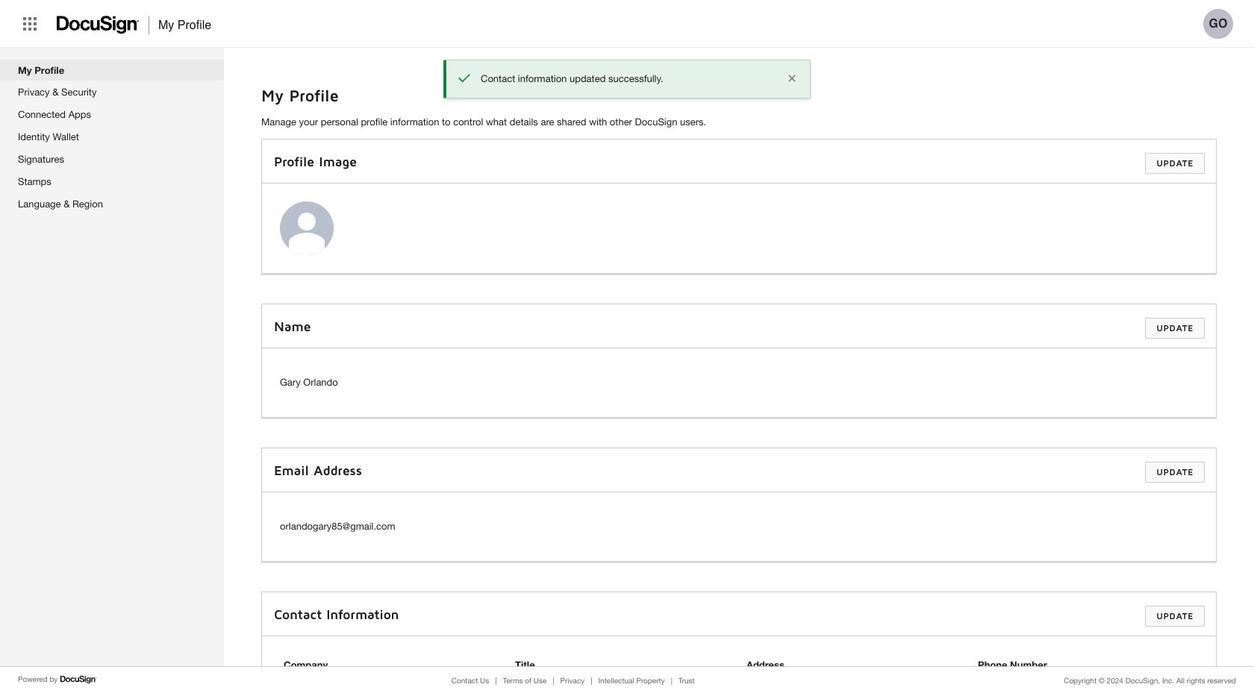 Task type: describe. For each thing, give the bounding box(es) containing it.
0 vertical spatial docusign image
[[57, 11, 140, 39]]

1 vertical spatial docusign image
[[60, 674, 97, 686]]

default profile image element
[[280, 202, 334, 255]]



Task type: locate. For each thing, give the bounding box(es) containing it.
default profile image image
[[280, 202, 334, 255]]

docusign image
[[57, 11, 140, 39], [60, 674, 97, 686]]



